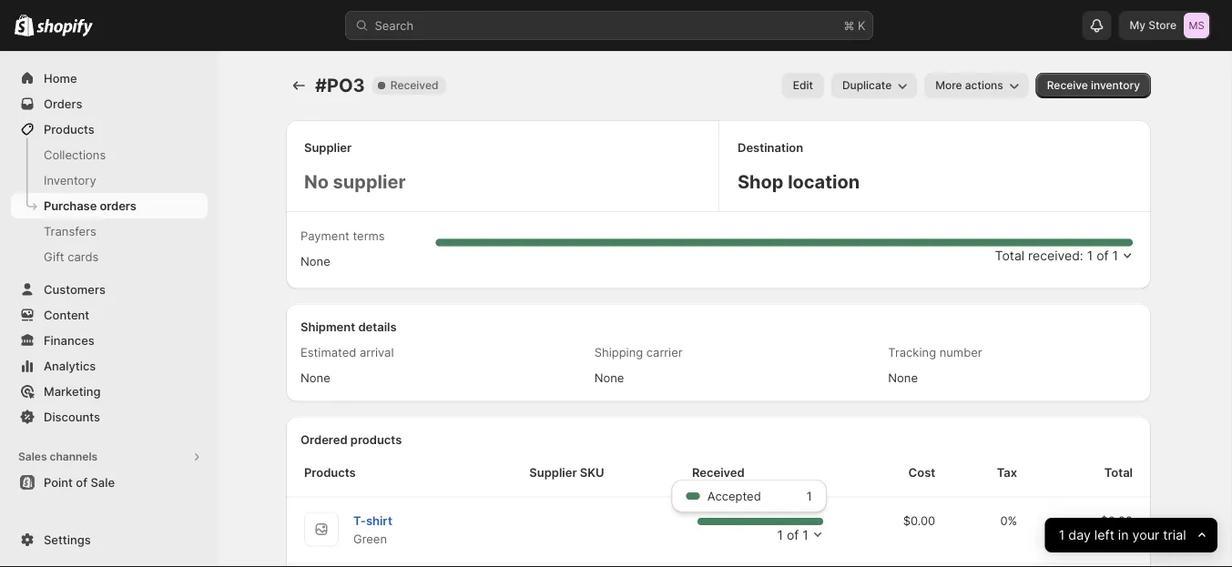 Task type: vqa. For each thing, say whether or not it's contained in the screenshot.
sales channels button
yes



Task type: describe. For each thing, give the bounding box(es) containing it.
0%
[[1000, 514, 1017, 528]]

inventory
[[44, 173, 96, 187]]

products
[[350, 433, 402, 447]]

shipping
[[594, 346, 643, 360]]

destination
[[738, 140, 803, 154]]

#po3
[[315, 74, 365, 97]]

gift cards link
[[11, 244, 208, 270]]

none for tracking number
[[888, 371, 918, 385]]

my store image
[[1184, 13, 1209, 38]]

shirt
[[366, 514, 392, 528]]

received products image
[[698, 518, 823, 525]]

no supplier
[[304, 171, 406, 193]]

1 day left in your trial button
[[1045, 518, 1218, 553]]

tax
[[997, 466, 1017, 480]]

none for estimated arrival
[[301, 371, 330, 385]]

2 $0.00 from the left
[[1100, 514, 1133, 528]]

collections
[[44, 148, 106, 162]]

transfers
[[44, 224, 96, 238]]

discounts
[[44, 410, 100, 424]]

1 right of
[[803, 527, 808, 543]]

my store
[[1130, 19, 1177, 32]]

carrier
[[646, 346, 683, 360]]

receive
[[1047, 79, 1088, 92]]

ordered products
[[301, 433, 402, 447]]

inventory link
[[11, 168, 208, 193]]

0 horizontal spatial shopify image
[[15, 14, 34, 36]]

purchase orders
[[44, 199, 137, 213]]

in
[[1118, 528, 1129, 543]]

sales channels
[[18, 450, 98, 464]]

store
[[1149, 19, 1177, 32]]

0 vertical spatial products
[[44, 122, 95, 136]]

1 of 1
[[777, 527, 808, 543]]

number
[[940, 346, 982, 360]]

no
[[304, 171, 329, 193]]

none for payment terms
[[301, 254, 330, 268]]

settings
[[44, 533, 91, 547]]

your
[[1133, 528, 1160, 543]]

cards
[[68, 250, 99, 264]]

1 vertical spatial received
[[692, 466, 745, 480]]

estimated
[[301, 346, 356, 360]]

t-
[[353, 514, 366, 528]]

1 for 1
[[807, 489, 812, 503]]

discounts link
[[11, 404, 208, 430]]

shop location
[[738, 171, 860, 193]]

arrival
[[360, 346, 394, 360]]

sales
[[18, 450, 47, 464]]

purchase
[[44, 199, 97, 213]]

green
[[353, 532, 387, 546]]

home link
[[11, 66, 208, 91]]

orders
[[100, 199, 137, 213]]

gift
[[44, 250, 64, 264]]

t-shirt link
[[353, 514, 392, 528]]



Task type: locate. For each thing, give the bounding box(es) containing it.
shop
[[738, 171, 784, 193]]

tracking
[[888, 346, 936, 360]]

1 horizontal spatial received
[[692, 466, 745, 480]]

none down shipping
[[594, 371, 624, 385]]

supplier
[[304, 140, 352, 154], [529, 466, 577, 480]]

total
[[1104, 466, 1133, 480]]

⌘ k
[[844, 18, 866, 32]]

inventory
[[1091, 79, 1140, 92]]

collections link
[[11, 142, 208, 168]]

0 horizontal spatial products
[[44, 122, 95, 136]]

details
[[358, 320, 397, 334]]

none for shipping carrier
[[594, 371, 624, 385]]

left
[[1095, 528, 1115, 543]]

products down ordered
[[304, 466, 356, 480]]

0 vertical spatial received
[[390, 79, 438, 92]]

0 horizontal spatial received
[[390, 79, 438, 92]]

payment terms
[[301, 229, 385, 243]]

0 horizontal spatial $0.00
[[903, 514, 935, 528]]

products up collections in the top of the page
[[44, 122, 95, 136]]

sales channels button
[[11, 444, 208, 470]]

my
[[1130, 19, 1146, 32]]

1 left day
[[1059, 528, 1065, 543]]

1 day left in your trial
[[1059, 528, 1186, 543]]

supplier for supplier sku
[[529, 466, 577, 480]]

channels
[[50, 450, 98, 464]]

supplier sku
[[529, 466, 604, 480]]

received
[[390, 79, 438, 92], [692, 466, 745, 480]]

trial
[[1163, 528, 1186, 543]]

1 horizontal spatial shopify image
[[37, 19, 93, 37]]

supplier
[[333, 171, 406, 193]]

search
[[375, 18, 414, 32]]

1 for 1 of 1
[[777, 527, 783, 543]]

1 horizontal spatial products
[[304, 466, 356, 480]]

receive inventory link
[[1036, 73, 1151, 98]]

1 up 1 of 1
[[807, 489, 812, 503]]

terms
[[353, 229, 385, 243]]

of
[[787, 527, 799, 543]]

1 of 1 button
[[692, 517, 827, 545]]

received up accepted
[[692, 466, 745, 480]]

shipping carrier
[[594, 346, 683, 360]]

0 horizontal spatial supplier
[[304, 140, 352, 154]]

products link
[[11, 117, 208, 142]]

location
[[788, 171, 860, 193]]

k
[[858, 18, 866, 32]]

none down tracking
[[888, 371, 918, 385]]

products
[[44, 122, 95, 136], [304, 466, 356, 480]]

$0.00
[[903, 514, 935, 528], [1100, 514, 1133, 528]]

supplier up no in the top left of the page
[[304, 140, 352, 154]]

none
[[301, 254, 330, 268], [301, 371, 330, 385], [594, 371, 624, 385], [888, 371, 918, 385]]

1 horizontal spatial supplier
[[529, 466, 577, 480]]

gift cards
[[44, 250, 99, 264]]

edit link
[[782, 73, 824, 98]]

1 for 1 day left in your trial
[[1059, 528, 1065, 543]]

0 vertical spatial supplier
[[304, 140, 352, 154]]

none down 'estimated'
[[301, 371, 330, 385]]

1 left of
[[777, 527, 783, 543]]

1 vertical spatial supplier
[[529, 466, 577, 480]]

shipment
[[301, 320, 355, 334]]

settings link
[[11, 527, 208, 553]]

receive inventory
[[1047, 79, 1140, 92]]

none down payment
[[301, 254, 330, 268]]

1 $0.00 from the left
[[903, 514, 935, 528]]

sku
[[580, 466, 604, 480]]

⌘
[[844, 18, 855, 32]]

supplier left "sku"
[[529, 466, 577, 480]]

received down search
[[390, 79, 438, 92]]

ordered
[[301, 433, 348, 447]]

transfers link
[[11, 219, 208, 244]]

supplier for supplier
[[304, 140, 352, 154]]

received products progress bar
[[698, 518, 823, 525]]

shopify image
[[15, 14, 34, 36], [37, 19, 93, 37]]

day
[[1069, 528, 1091, 543]]

estimated arrival
[[301, 346, 394, 360]]

payment
[[301, 229, 349, 243]]

edit
[[793, 79, 813, 92]]

1
[[807, 489, 812, 503], [777, 527, 783, 543], [803, 527, 808, 543], [1059, 528, 1065, 543]]

t-shirt green
[[353, 514, 392, 546]]

cost
[[908, 466, 935, 480]]

shipment details
[[301, 320, 397, 334]]

accepted
[[707, 489, 761, 503]]

1 horizontal spatial $0.00
[[1100, 514, 1133, 528]]

purchase orders link
[[11, 193, 208, 219]]

home
[[44, 71, 77, 85]]

1 vertical spatial products
[[304, 466, 356, 480]]

tracking number
[[888, 346, 982, 360]]



